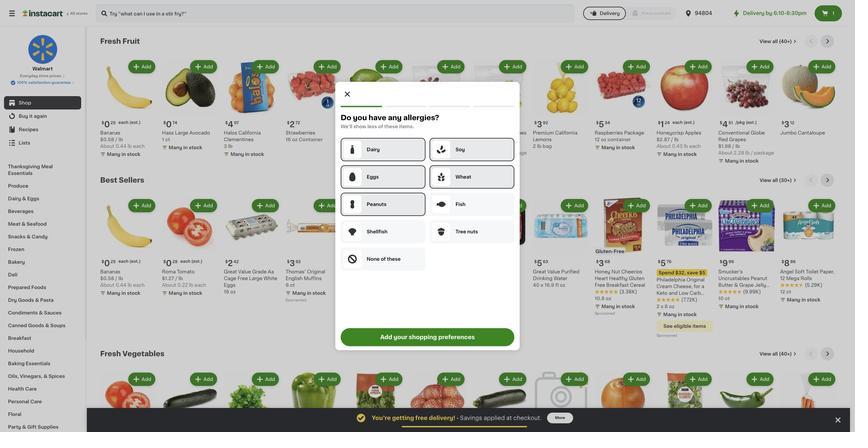 Task type: vqa. For each thing, say whether or not it's contained in the screenshot.
POLICY
no



Task type: locate. For each thing, give the bounding box(es) containing it.
$ inside $ 5 76
[[658, 260, 661, 264]]

of right none
[[381, 257, 386, 262]]

0 horizontal spatial x
[[541, 283, 544, 288]]

rolls
[[801, 276, 813, 281]]

0 horizontal spatial $ 3 92
[[287, 260, 301, 267]]

fresh left fruit
[[100, 38, 121, 45]]

these inside do you have any allergies? we'll show less of these items.
[[385, 124, 398, 129]]

floral link
[[4, 408, 81, 421]]

2 great from the left
[[224, 270, 237, 274]]

fresh for fresh vegetables
[[100, 351, 121, 358]]

1 horizontal spatial 18
[[424, 260, 429, 264]]

1 $0.25 each (estimated) element from the top
[[100, 118, 157, 130]]

1 horizontal spatial spend
[[659, 271, 675, 275]]

2 up cage
[[228, 260, 233, 267]]

2 horizontal spatial grapes
[[729, 137, 747, 142]]

1 horizontal spatial original
[[687, 278, 705, 282]]

10.8
[[595, 297, 605, 301]]

free up nut
[[614, 249, 625, 254]]

breakfast down healthy
[[607, 283, 629, 288]]

0 vertical spatial care
[[25, 387, 37, 392]]

1 4 from the left
[[723, 121, 728, 128]]

1 horizontal spatial grapes
[[510, 131, 527, 135]]

1 vertical spatial goods
[[28, 324, 44, 328]]

1 vertical spatial all
[[773, 178, 778, 183]]

lb inside halos california clementines 3 lb
[[228, 144, 233, 149]]

honey nut cheerios heart healthy gluten free breakfast cereal
[[595, 270, 646, 288]]

x down lifestyle
[[661, 305, 664, 309]]

(est.) inside $1.24 each (estimated) element
[[684, 121, 695, 125]]

fresh left vegetables
[[100, 351, 121, 358]]

& left candy
[[27, 235, 31, 239]]

2 $0.25 each (estimated) element from the top
[[100, 257, 157, 269]]

of inside do you have any allergies? we'll show less of these items.
[[378, 124, 383, 129]]

1 25 from the top
[[111, 121, 116, 125]]

each
[[118, 121, 129, 125], [673, 121, 683, 125], [351, 137, 363, 142], [133, 144, 145, 149], [690, 144, 701, 149], [118, 260, 129, 264], [180, 260, 191, 264], [133, 283, 145, 288], [195, 283, 206, 288]]

$5 up a
[[700, 271, 706, 275]]

8 down lifestyle
[[665, 305, 668, 309]]

1 horizontal spatial eggs
[[224, 283, 236, 288]]

uncrustables
[[719, 276, 750, 281]]

great value grade aa cage free large white eggs 18 oz
[[224, 270, 277, 294]]

seedless
[[487, 131, 509, 135], [439, 131, 461, 135]]

0 vertical spatial view
[[760, 39, 772, 44]]

0.22
[[178, 283, 188, 288]]

free down heart
[[595, 283, 605, 288]]

product group containing 8
[[781, 198, 837, 305]]

3 left 68
[[599, 260, 604, 267]]

2 horizontal spatial free
[[614, 249, 625, 254]]

goods for canned
[[28, 324, 44, 328]]

4
[[723, 121, 728, 128], [228, 121, 233, 128]]

0 vertical spatial 8
[[785, 260, 790, 267]]

2 0.44 from the top
[[116, 283, 126, 288]]

1 vertical spatial 25
[[111, 260, 116, 264]]

0 vertical spatial 42
[[360, 131, 366, 135]]

all for 8
[[773, 178, 778, 183]]

5 left 34
[[599, 121, 604, 128]]

spend $32, save $5
[[659, 271, 706, 275]]

oz down lifestyle
[[669, 305, 675, 309]]

canned
[[8, 324, 27, 328]]

care down vinegars,
[[25, 387, 37, 392]]

large down "74"
[[175, 131, 188, 135]]

size
[[450, 270, 460, 274]]

walmart logo image
[[28, 35, 57, 64]]

0 vertical spatial of
[[378, 124, 383, 129]]

grapes down harvest
[[420, 137, 437, 142]]

1 vertical spatial view all (40+)
[[760, 352, 792, 357]]

1 view all (40+) button from the top
[[757, 35, 800, 48]]

store
[[39, 74, 49, 78]]

0 vertical spatial large
[[175, 131, 188, 135]]

grapes down conventional
[[729, 137, 747, 142]]

essentials up oils, vinegars, & spices
[[26, 362, 50, 366]]

save right $32,
[[687, 271, 699, 275]]

great up cage
[[224, 270, 237, 274]]

92 up premium
[[543, 121, 548, 125]]

0 vertical spatial $ 0 25 each (est.)
[[102, 121, 141, 128]]

lb
[[119, 137, 123, 142], [675, 137, 679, 142], [128, 144, 132, 149], [537, 144, 542, 149], [684, 144, 689, 149], [736, 144, 740, 149], [228, 144, 233, 149], [426, 144, 431, 149], [498, 151, 503, 155], [746, 151, 750, 155], [434, 151, 438, 155], [119, 276, 123, 281], [178, 276, 183, 281], [128, 283, 132, 288], [189, 283, 193, 288]]

fish
[[456, 202, 466, 207]]

0 vertical spatial bananas
[[100, 131, 120, 135]]

$5.23 per package (estimated) element
[[410, 118, 466, 130]]

care for health care
[[25, 387, 37, 392]]

0 horizontal spatial value
[[238, 270, 251, 274]]

$ for great value grade aa cage free large white eggs
[[225, 260, 228, 264]]

lists link
[[4, 136, 81, 150]]

gluten-
[[596, 249, 614, 254]]

8
[[785, 260, 790, 267], [665, 305, 668, 309]]

eggs inside great value grade aa cage free large white eggs 18 oz
[[224, 283, 236, 288]]

about inside roma tomato $1.27 / lb about 0.22 lb each
[[162, 283, 176, 288]]

original inside thomas' original english muffins 6 ct
[[307, 270, 325, 274]]

$ inside "$ 0 28 each (est.)"
[[163, 260, 166, 264]]

grapes
[[510, 131, 527, 135], [729, 137, 747, 142], [420, 137, 437, 142]]

1 vertical spatial x
[[661, 305, 664, 309]]

of right 'less'
[[378, 124, 383, 129]]

spend up philadelphia
[[659, 271, 675, 275]]

fresh vegetables
[[100, 351, 164, 358]]

sandwich
[[719, 290, 742, 294]]

12 inside raspberries package 12 oz container
[[595, 137, 600, 142]]

large down grade
[[249, 276, 263, 281]]

package inside sun harvest seedless red grapes $2.18 / lb about 2.4 lb / package
[[442, 151, 462, 155]]

ct down hass
[[165, 137, 170, 142]]

about inside sun harvest seedless red grapes $2.18 / lb about 2.4 lb / package
[[410, 151, 424, 155]]

42 down show
[[360, 131, 366, 135]]

2 vertical spatial all
[[773, 352, 778, 357]]

2 view from the top
[[760, 178, 772, 183]]

fresh
[[100, 38, 121, 45], [100, 351, 121, 358]]

main content
[[87, 27, 851, 432]]

0 vertical spatial breakfast
[[607, 283, 629, 288]]

42 up cage
[[234, 260, 239, 264]]

service type group
[[583, 7, 677, 20]]

0 vertical spatial $ 3 92
[[535, 121, 548, 128]]

bananas $0.58 / lb about 0.44 lb each for each (est.)
[[100, 270, 145, 288]]

0 horizontal spatial original
[[307, 270, 325, 274]]

$ inside $ 5 63
[[535, 260, 537, 264]]

product group containing 9
[[719, 198, 775, 312]]

4 left 51 on the top of the page
[[723, 121, 728, 128]]

2 save from the left
[[687, 271, 699, 275]]

100% satisfaction guarantee button
[[10, 79, 75, 86]]

& left pasta
[[35, 298, 39, 303]]

sellers
[[119, 177, 144, 184]]

$0.28 each (estimated) element
[[162, 257, 219, 269]]

these down any
[[385, 124, 398, 129]]

value inside great value grade aa cage free large white eggs 18 oz
[[238, 270, 251, 274]]

great up drinking
[[533, 270, 546, 274]]

(9.99k)
[[744, 290, 761, 294]]

0 horizontal spatial eggs
[[27, 197, 39, 201]]

1 california from the left
[[555, 131, 578, 135]]

1 bananas from the top
[[100, 131, 120, 135]]

96
[[729, 260, 734, 264]]

ct inside thomas' original english muffins 6 ct
[[290, 283, 295, 288]]

$ inside $ 4 97
[[225, 121, 228, 125]]

1 $ 0 25 each (est.) from the top
[[102, 121, 141, 128]]

1 horizontal spatial package
[[507, 151, 527, 155]]

1 bananas $0.58 / lb about 0.44 lb each from the top
[[100, 131, 145, 149]]

instacart logo image
[[23, 9, 63, 17]]

household link
[[4, 345, 81, 358]]

grapes inside green seedless grapes bag
[[510, 131, 527, 135]]

large inside great value grade aa cage free large white eggs 18 oz
[[249, 276, 263, 281]]

2 vertical spatial view
[[760, 352, 772, 357]]

less
[[368, 124, 377, 129]]

1 $0.58 from the top
[[100, 137, 114, 142]]

spend
[[350, 271, 365, 275], [659, 271, 675, 275]]

/
[[115, 137, 117, 142], [671, 137, 673, 142], [733, 144, 735, 149], [423, 144, 425, 149], [504, 151, 506, 155], [751, 151, 753, 155], [439, 151, 441, 155], [115, 276, 117, 281], [175, 276, 177, 281]]

$5 down none of these
[[390, 271, 397, 275]]

$ inside $ 4 51
[[720, 121, 723, 125]]

1 vertical spatial eggs
[[27, 197, 39, 201]]

california inside premium california lemons 2 lb bag
[[555, 131, 578, 135]]

3 up thomas'
[[290, 260, 295, 267]]

2 item carousel region from the top
[[100, 174, 837, 342]]

1 horizontal spatial breakfast
[[607, 283, 629, 288]]

0 horizontal spatial /pkg
[[427, 121, 437, 125]]

breakfast link
[[4, 332, 81, 345]]

each inside "$ 0 28 each (est.)"
[[180, 260, 191, 264]]

2 package from the left
[[754, 151, 775, 155]]

eggs inside add your shopping preferences element
[[367, 175, 379, 179]]

spend down $ 3 88 at the bottom of the page
[[350, 271, 365, 275]]

great inside great value grade aa cage free large white eggs 18 oz
[[224, 270, 237, 274]]

1 vertical spatial bananas $0.58 / lb about 0.44 lb each
[[100, 270, 145, 288]]

3 up jumbo
[[785, 121, 790, 128]]

breakfast up household
[[8, 336, 31, 341]]

0 vertical spatial item carousel region
[[100, 35, 837, 168]]

5 left 23
[[414, 121, 419, 128]]

2 bananas from the top
[[100, 270, 120, 274]]

lifestyle
[[657, 298, 677, 303]]

2 view all (40+) button from the top
[[757, 348, 800, 361]]

0 horizontal spatial large
[[175, 131, 188, 135]]

red up $1.98
[[719, 137, 728, 142]]

these
[[385, 124, 398, 129], [387, 257, 401, 262]]

product group
[[100, 59, 157, 159], [162, 59, 219, 152], [224, 59, 280, 159], [286, 59, 342, 143], [348, 59, 404, 152], [410, 59, 466, 166], [471, 59, 528, 166], [533, 59, 590, 150], [595, 59, 652, 152], [657, 59, 713, 159], [719, 59, 775, 166], [781, 59, 837, 136], [100, 198, 157, 298], [162, 198, 219, 298], [224, 198, 280, 295], [286, 198, 342, 304], [348, 198, 404, 333], [410, 198, 466, 305], [471, 198, 528, 298], [533, 198, 590, 289], [595, 198, 652, 318], [657, 198, 713, 340], [719, 198, 775, 312], [781, 198, 837, 305], [100, 372, 157, 432], [162, 372, 219, 432], [224, 372, 280, 432], [286, 372, 342, 432], [348, 372, 404, 432], [410, 372, 466, 432], [471, 372, 528, 432], [533, 372, 590, 432], [595, 372, 652, 432], [657, 372, 713, 432], [719, 372, 775, 432], [781, 372, 837, 432]]

4 left 97 on the top
[[228, 121, 233, 128]]

3 for thomas' original english muffins
[[290, 260, 295, 267]]

2 horizontal spatial eggs
[[367, 175, 379, 179]]

grapes down $4.81 per package (estimated) element
[[510, 131, 527, 135]]

2 down lemons
[[533, 144, 536, 149]]

0 vertical spatial dairy
[[367, 147, 380, 152]]

2 red from the left
[[410, 137, 419, 142]]

california right premium
[[555, 131, 578, 135]]

vinegars,
[[20, 374, 42, 379]]

$
[[102, 121, 104, 125], [163, 121, 166, 125], [287, 121, 290, 125], [349, 121, 352, 125], [535, 121, 537, 125], [658, 121, 661, 125], [720, 121, 723, 125], [225, 121, 228, 125], [411, 121, 414, 125], [596, 121, 599, 125], [782, 121, 785, 125], [102, 260, 104, 264], [163, 260, 166, 264], [287, 260, 290, 264], [349, 260, 352, 264], [535, 260, 537, 264], [658, 260, 661, 264], [720, 260, 723, 264], [225, 260, 228, 264], [596, 260, 599, 264], [782, 260, 785, 264]]

treatment tracker modal dialog
[[87, 408, 851, 432]]

dairy inside add your shopping preferences element
[[367, 147, 380, 152]]

$ for jumbo cantaloupe
[[782, 121, 785, 125]]

oz right fl
[[560, 283, 566, 288]]

1 all from the top
[[773, 39, 778, 44]]

& inside smucker's uncrustables peanut butter & grape jelly sandwich
[[735, 283, 738, 288]]

baking essentials link
[[4, 358, 81, 370]]

$ inside $ 0 33
[[349, 121, 352, 125]]

2 down lifestyle
[[657, 305, 660, 309]]

value left grade
[[238, 270, 251, 274]]

spend $20, save $5
[[350, 271, 397, 275]]

$ 4 51
[[720, 121, 733, 128]]

1 (40+) from the top
[[779, 39, 792, 44]]

oz down cage
[[230, 290, 236, 294]]

1 vertical spatial free
[[238, 276, 248, 281]]

0 horizontal spatial california
[[239, 131, 261, 135]]

party
[[8, 425, 21, 430]]

view all (40+) button for fresh vegetables
[[757, 348, 800, 361]]

2 fresh from the top
[[100, 351, 121, 358]]

$ inside $ 3 12
[[782, 121, 785, 125]]

2 $5 from the left
[[700, 271, 706, 275]]

value for 2
[[238, 270, 251, 274]]

1 horizontal spatial large
[[249, 276, 263, 281]]

1 vertical spatial 42
[[234, 260, 239, 264]]

all inside popup button
[[773, 178, 778, 183]]

8 left the 86
[[785, 260, 790, 267]]

& up beverages
[[22, 197, 26, 201]]

& left gift
[[22, 425, 26, 430]]

0 horizontal spatial seedless
[[439, 131, 461, 135]]

delivery inside button
[[600, 11, 620, 16]]

2 seedless from the left
[[439, 131, 461, 135]]

$ for premium california lemons
[[535, 121, 537, 125]]

5 left 63
[[537, 260, 543, 267]]

seedless inside sun harvest seedless red grapes $2.18 / lb about 2.4 lb / package
[[439, 131, 461, 135]]

item carousel region containing fresh vegetables
[[100, 348, 837, 432]]

dairy down the produce
[[8, 197, 21, 201]]

care for personal care
[[30, 400, 42, 404]]

1 great from the left
[[533, 270, 546, 274]]

$ for strawberries
[[287, 121, 290, 125]]

1 horizontal spatial dairy
[[367, 147, 380, 152]]

3 item carousel region from the top
[[100, 348, 837, 432]]

free
[[614, 249, 625, 254], [238, 276, 248, 281], [595, 283, 605, 288]]

by
[[766, 11, 773, 16]]

1 view from the top
[[760, 39, 772, 44]]

1 vertical spatial item carousel region
[[100, 174, 837, 342]]

2 $0.58 from the top
[[100, 276, 114, 281]]

clementines
[[224, 137, 254, 142]]

1 horizontal spatial save
[[687, 271, 699, 275]]

5 inside $5.23 per package (estimated) element
[[414, 121, 419, 128]]

$ inside $ 8 86
[[782, 260, 785, 264]]

$ 0 25 each (est.) for each (est.)
[[102, 260, 141, 267]]

large inside hass large avocado 1 ct
[[175, 131, 188, 135]]

red
[[719, 137, 728, 142], [410, 137, 419, 142]]

$ for thomas' original english muffins
[[287, 260, 290, 264]]

/ inside honeycrisp apples $2.87 / lb about 0.43 lb each
[[671, 137, 673, 142]]

18 right 22
[[424, 260, 429, 264]]

0 vertical spatial $0.58
[[100, 137, 114, 142]]

package down green seedless grapes bag
[[507, 151, 527, 155]]

1 horizontal spatial 42
[[360, 131, 366, 135]]

0 vertical spatial fresh
[[100, 38, 121, 45]]

1 red from the left
[[719, 137, 728, 142]]

1 vertical spatial essentials
[[26, 362, 50, 366]]

product group containing 1
[[657, 59, 713, 159]]

1 vertical spatial view
[[760, 178, 772, 183]]

0 vertical spatial view all (40+) button
[[757, 35, 800, 48]]

$ 3 92 up premium
[[535, 121, 548, 128]]

22 18
[[414, 260, 429, 267]]

roma
[[162, 270, 176, 274]]

0 vertical spatial original
[[307, 270, 325, 274]]

2 view all (40+) from the top
[[760, 352, 792, 357]]

0 horizontal spatial grapes
[[420, 137, 437, 142]]

pasta
[[40, 298, 54, 303]]

bananas
[[100, 131, 120, 135], [100, 270, 120, 274]]

oz right 10.8
[[606, 297, 612, 301]]

1 /pkg from the left
[[736, 121, 745, 125]]

you're
[[372, 416, 391, 421]]

seedless down $5.23 per package (estimated) element
[[439, 131, 461, 135]]

$ inside $ 5 34
[[596, 121, 599, 125]]

about 2.43 lb / package
[[471, 151, 527, 155]]

2 $ 0 25 each (est.) from the top
[[102, 260, 141, 267]]

soy
[[456, 147, 465, 152]]

$ inside the $ 3 68
[[596, 260, 599, 264]]

original up for
[[687, 278, 705, 282]]

x right the 40
[[541, 283, 544, 288]]

1 vertical spatial care
[[30, 400, 42, 404]]

12 inside angel soft toilet paper, 12 mega rolls
[[781, 276, 785, 281]]

$0.25 each (estimated) element for each (est.)
[[100, 257, 157, 269]]

$ inside $ 9 96
[[720, 260, 723, 264]]

2 spend from the left
[[659, 271, 675, 275]]

2 4 from the left
[[228, 121, 233, 128]]

smucker's uncrustables peanut butter & grape jelly sandwich
[[719, 270, 768, 294]]

goods down condiments & sauces at left bottom
[[28, 324, 44, 328]]

0 horizontal spatial free
[[238, 276, 248, 281]]

harvest
[[420, 131, 438, 135]]

oz down raspberries
[[601, 137, 607, 142]]

0 vertical spatial 0.44
[[116, 144, 126, 149]]

0 horizontal spatial great
[[224, 270, 237, 274]]

1 fresh from the top
[[100, 38, 121, 45]]

2 left 72
[[290, 121, 295, 128]]

1 vertical spatial $ 3 92
[[287, 260, 301, 267]]

free right cage
[[238, 276, 248, 281]]

0 vertical spatial goods
[[18, 298, 34, 303]]

$ 3 92 up thomas'
[[287, 260, 301, 267]]

thanksgiving meal essentials link
[[4, 160, 81, 180]]

0 vertical spatial 18
[[424, 260, 429, 264]]

/pkg
[[736, 121, 745, 125], [427, 121, 437, 125]]

0 horizontal spatial delivery
[[600, 11, 620, 16]]

1 vertical spatial 18
[[224, 290, 229, 294]]

/pkg right 51 on the top of the page
[[736, 121, 745, 125]]

1 horizontal spatial value
[[548, 270, 560, 274]]

gluten-free
[[596, 249, 625, 254]]

2 california from the left
[[239, 131, 261, 135]]

gift
[[27, 425, 37, 430]]

$4.51 per package (estimated) element
[[719, 118, 775, 130]]

eggs up peanuts
[[367, 175, 379, 179]]

heart
[[595, 276, 608, 281]]

2 vertical spatial free
[[595, 283, 605, 288]]

great inside great value purified drinking water 40 x 16.9 fl oz
[[533, 270, 546, 274]]

seedless inside green seedless grapes bag
[[487, 131, 509, 135]]

0 vertical spatial eggs
[[367, 175, 379, 179]]

0 horizontal spatial 4
[[228, 121, 233, 128]]

1 seedless from the left
[[487, 131, 509, 135]]

1 inside lime 42 1 each
[[348, 137, 350, 142]]

1 vertical spatial $0.25 each (estimated) element
[[100, 257, 157, 269]]

package down globe
[[754, 151, 775, 155]]

0 vertical spatial view all (40+)
[[760, 39, 792, 44]]

hass
[[162, 131, 174, 135]]

recipes link
[[4, 123, 81, 136]]

jumbo cantaloupe
[[781, 131, 826, 135]]

1 vertical spatial dairy
[[8, 197, 21, 201]]

1 vertical spatial 0.44
[[116, 283, 126, 288]]

2 bananas $0.58 / lb about 0.44 lb each from the top
[[100, 270, 145, 288]]

tree nuts
[[456, 230, 478, 234]]

value up water
[[548, 270, 560, 274]]

these right none
[[387, 257, 401, 262]]

health care
[[8, 387, 37, 392]]

2 all from the top
[[773, 178, 778, 183]]

0 horizontal spatial 18
[[224, 290, 229, 294]]

0 horizontal spatial dairy
[[8, 197, 21, 201]]

essentials down thanksgiving on the left of the page
[[8, 171, 33, 176]]

shellfish
[[367, 230, 388, 234]]

1 horizontal spatial /pkg
[[736, 121, 745, 125]]

goods down the prepared foods
[[18, 298, 34, 303]]

None search field
[[96, 4, 575, 23]]

paper,
[[820, 270, 835, 274]]

& left soups
[[45, 324, 49, 328]]

view
[[760, 39, 772, 44], [760, 178, 772, 183], [760, 352, 772, 357]]

1 horizontal spatial seedless
[[487, 131, 509, 135]]

add inside button
[[380, 335, 393, 340]]

original for muffins
[[307, 270, 325, 274]]

1 horizontal spatial 8
[[785, 260, 790, 267]]

0 horizontal spatial 42
[[234, 260, 239, 264]]

care up floral link
[[30, 400, 42, 404]]

92 up thomas'
[[296, 260, 301, 264]]

2 25 from the top
[[111, 260, 116, 264]]

1 horizontal spatial 4
[[723, 121, 728, 128]]

sponsored badge image
[[286, 299, 306, 303], [595, 312, 615, 316], [348, 327, 368, 331], [657, 334, 677, 338]]

5 for $ 5 34
[[599, 121, 604, 128]]

2 (40+) from the top
[[779, 352, 792, 357]]

candy
[[32, 235, 48, 239]]

item carousel region
[[100, 35, 837, 168], [100, 174, 837, 342], [100, 348, 837, 432]]

0 vertical spatial all
[[773, 39, 778, 44]]

$ inside $ 3 88
[[349, 260, 352, 264]]

see eligible items button
[[657, 321, 713, 332]]

package right 2.4
[[442, 151, 462, 155]]

2 value from the left
[[238, 270, 251, 274]]

0 horizontal spatial 8
[[665, 305, 668, 309]]

3 left 88
[[352, 260, 357, 267]]

value inside great value purified drinking water 40 x 16.9 fl oz
[[548, 270, 560, 274]]

eggs down cage
[[224, 283, 236, 288]]

each inside lime 42 1 each
[[351, 137, 363, 142]]

2 horizontal spatial package
[[754, 151, 775, 155]]

bananas for 0
[[100, 131, 120, 135]]

1 view all (40+) from the top
[[760, 39, 792, 44]]

1 spend from the left
[[350, 271, 365, 275]]

jelly
[[755, 283, 767, 288]]

view inside popup button
[[760, 178, 772, 183]]

original inside philadelphia original cream cheese, for a keto and low carb lifestyle
[[687, 278, 705, 282]]

/pkg right 23
[[427, 121, 437, 125]]

original up muffins
[[307, 270, 325, 274]]

household
[[8, 349, 34, 354]]

1 horizontal spatial $ 3 92
[[535, 121, 548, 128]]

1 vertical spatial $0.58
[[100, 276, 114, 281]]

& down uncrustables
[[735, 283, 738, 288]]

1 0.44 from the top
[[116, 144, 126, 149]]

spend for 5
[[659, 271, 675, 275]]

towels
[[424, 276, 441, 281]]

california inside halos california clementines 3 lb
[[239, 131, 261, 135]]

best
[[100, 177, 117, 184]]

personal
[[8, 400, 29, 404]]

3 package from the left
[[442, 151, 462, 155]]

(est.)
[[130, 121, 141, 125], [684, 121, 695, 125], [746, 121, 757, 125], [437, 121, 449, 125], [130, 260, 141, 264], [192, 260, 203, 264]]

red down sun
[[410, 137, 419, 142]]

$ inside $ 0 74
[[163, 121, 166, 125]]

seedless down $4.81 per package (estimated) element
[[487, 131, 509, 135]]

3 inside halos california clementines 3 lb
[[224, 144, 227, 149]]

0 horizontal spatial $5
[[390, 271, 397, 275]]

0 horizontal spatial red
[[410, 137, 419, 142]]

0 horizontal spatial save
[[378, 271, 389, 275]]

92 for premium california lemons
[[543, 121, 548, 125]]

1 value from the left
[[548, 270, 560, 274]]

delivery for delivery
[[600, 11, 620, 16]]

$ inside $ 2 42
[[225, 260, 228, 264]]

thanksgiving meal essentials
[[8, 164, 53, 176]]

1 horizontal spatial red
[[719, 137, 728, 142]]

5 left the 76
[[661, 260, 666, 267]]

$0.25 each (estimated) element
[[100, 118, 157, 130], [100, 257, 157, 269]]

0 horizontal spatial breakfast
[[8, 336, 31, 341]]

18 down cage
[[224, 290, 229, 294]]

$0.58
[[100, 137, 114, 142], [100, 276, 114, 281]]

63
[[543, 260, 549, 264]]

$ inside $ 2 72
[[287, 121, 290, 125]]

save right '$20,'
[[378, 271, 389, 275]]

about inside conventional globe red grapes $1.98 / lb about 2.28 lb / package
[[719, 151, 733, 155]]

1 vertical spatial view all (40+) button
[[757, 348, 800, 361]]

tree
[[456, 230, 466, 234]]

ct right 6
[[290, 283, 295, 288]]

2 inside premium california lemons 2 lb bag
[[533, 144, 536, 149]]

california up clementines
[[239, 131, 261, 135]]

oz inside great value purified drinking water 40 x 16.9 fl oz
[[560, 283, 566, 288]]

add your shopping preferences button
[[341, 329, 515, 347]]

/pkg inside $4.51 per package (estimated) element
[[736, 121, 745, 125]]

goods for dry
[[18, 298, 34, 303]]

$ for hass large avocado
[[163, 121, 166, 125]]

oz right "16"
[[292, 137, 298, 142]]

0 vertical spatial bananas $0.58 / lb about 0.44 lb each
[[100, 131, 145, 149]]

prepared foods
[[8, 285, 46, 290]]

2 /pkg from the left
[[427, 121, 437, 125]]

0 vertical spatial (40+)
[[779, 39, 792, 44]]

preferences
[[439, 335, 475, 340]]

dairy down 'less'
[[367, 147, 380, 152]]

1 horizontal spatial california
[[555, 131, 578, 135]]

oz inside strawberries 16 oz container
[[292, 137, 298, 142]]

3 down halos
[[224, 144, 227, 149]]

1 horizontal spatial free
[[595, 283, 605, 288]]

42 inside lime 42 1 each
[[360, 131, 366, 135]]

each inside roma tomato $1.27 / lb about 0.22 lb each
[[195, 283, 206, 288]]

23
[[419, 121, 425, 125]]

3 up premium
[[537, 121, 542, 128]]

0.44
[[116, 144, 126, 149], [116, 283, 126, 288]]

eggs up beverages link
[[27, 197, 39, 201]]

1 $5 from the left
[[390, 271, 397, 275]]

(est.) inside $4.51 per package (estimated) element
[[746, 121, 757, 125]]

5 for $ 5 63
[[537, 260, 543, 267]]

94804 button
[[685, 4, 725, 23]]

0.44 for each (est.)
[[116, 283, 126, 288]]

1 save from the left
[[378, 271, 389, 275]]

42 inside $ 2 42
[[234, 260, 239, 264]]

1 vertical spatial large
[[249, 276, 263, 281]]

$ inside '$ 1 24'
[[658, 121, 661, 125]]

0 vertical spatial $0.25 each (estimated) element
[[100, 118, 157, 130]]

save for 3
[[378, 271, 389, 275]]

party & gift supplies
[[8, 425, 59, 430]]

0 vertical spatial essentials
[[8, 171, 33, 176]]

health
[[8, 387, 24, 392]]

$5 for 5
[[700, 271, 706, 275]]

sponsored badge image for $ 3 68
[[595, 312, 615, 316]]



Task type: describe. For each thing, give the bounding box(es) containing it.
each inside honeycrisp apples $2.87 / lb about 0.43 lb each
[[690, 144, 701, 149]]

0.43
[[672, 144, 683, 149]]

bananas for each (est.)
[[100, 270, 120, 274]]

party & gift supplies link
[[4, 421, 81, 432]]

28
[[172, 260, 178, 264]]

$ for halos california clementines
[[225, 121, 228, 125]]

cage
[[224, 276, 236, 281]]

$ for great value purified drinking water
[[535, 260, 537, 264]]

value for 5
[[548, 270, 560, 274]]

shop
[[19, 101, 31, 105]]

1 vertical spatial of
[[381, 257, 386, 262]]

show
[[354, 124, 366, 129]]

oz inside raspberries package 12 oz container
[[601, 137, 607, 142]]

meat
[[8, 222, 20, 227]]

18 inside 22 18
[[424, 260, 429, 264]]

aa
[[268, 270, 274, 274]]

conventional
[[719, 131, 750, 135]]

92 for thomas' original english muffins
[[296, 260, 301, 264]]

lime
[[348, 131, 359, 135]]

76
[[667, 260, 672, 264]]

$ for lime 42
[[349, 121, 352, 125]]

you're getting free delivery!
[[372, 416, 456, 421]]

walmart
[[32, 67, 53, 71]]

$ inside $ 5 23 /pkg (est.)
[[411, 121, 414, 125]]

savings
[[460, 416, 482, 421]]

dry goods & pasta
[[8, 298, 54, 303]]

select-
[[428, 270, 445, 274]]

hass large avocado 1 ct
[[162, 131, 210, 142]]

fresh for fresh fruit
[[100, 38, 121, 45]]

jumbo
[[781, 131, 797, 135]]

buy it again link
[[4, 110, 81, 123]]

spend for 3
[[350, 271, 365, 275]]

more button
[[547, 413, 574, 424]]

12 inside $ 3 12
[[791, 121, 795, 125]]

grapes inside sun harvest seedless red grapes $2.18 / lb about 2.4 lb / package
[[420, 137, 437, 142]]

great for 2
[[224, 270, 237, 274]]

walmart link
[[28, 35, 57, 72]]

view for 3
[[760, 39, 772, 44]]

free inside honey nut cheerios heart healthy gluten free breakfast cereal
[[595, 283, 605, 288]]

all for 3
[[773, 39, 778, 44]]

0.44 for 0
[[116, 144, 126, 149]]

33
[[358, 121, 363, 125]]

red inside sun harvest seedless red grapes $2.18 / lb about 2.4 lb / package
[[410, 137, 419, 142]]

supplies
[[38, 425, 59, 430]]

foods
[[31, 285, 46, 290]]

view all (40+) button for fresh fruit
[[757, 35, 800, 48]]

ct down mega
[[787, 290, 792, 294]]

25 for 0
[[111, 121, 116, 125]]

4 for $ 4 51
[[723, 121, 728, 128]]

1 horizontal spatial x
[[661, 305, 664, 309]]

$ 3 92 for thomas' original english muffins
[[287, 260, 301, 267]]

$0.58 for each (est.)
[[100, 276, 114, 281]]

10 ct
[[719, 296, 730, 301]]

3 for premium california lemons
[[537, 121, 542, 128]]

mega
[[787, 276, 800, 281]]

$0.58 for 0
[[100, 137, 114, 142]]

beverages link
[[4, 205, 81, 218]]

california for halos california clementines 3 lb
[[239, 131, 261, 135]]

honeycrisp apples $2.87 / lb about 0.43 lb each
[[657, 131, 702, 149]]

drinking
[[533, 276, 553, 281]]

94804
[[695, 11, 713, 16]]

/pkg inside $ 5 23 /pkg (est.)
[[427, 121, 437, 125]]

(est.) inside $ 5 23 /pkg (est.)
[[437, 121, 449, 125]]

oils, vinegars, & spices
[[8, 374, 65, 379]]

thomas' original english muffins 6 ct
[[286, 270, 325, 288]]

18 inside great value grade aa cage free large white eggs 18 oz
[[224, 290, 229, 294]]

x inside great value purified drinking water 40 x 16.9 fl oz
[[541, 283, 544, 288]]

floral
[[8, 412, 21, 417]]

(40+) for vegetables
[[779, 352, 792, 357]]

you
[[353, 114, 367, 121]]

at
[[507, 416, 512, 421]]

getting
[[392, 416, 414, 421]]

condiments & sauces
[[8, 311, 62, 315]]

$ for spend $20, save $5
[[349, 260, 352, 264]]

condiments
[[8, 311, 38, 315]]

philadelphia original cream cheese, for a keto and low carb lifestyle
[[657, 278, 705, 303]]

meat & seafood link
[[4, 218, 81, 231]]

main content containing 0
[[87, 27, 851, 432]]

1 inside button
[[833, 11, 835, 16]]

$ 0 25 each (est.) for 0
[[102, 121, 141, 128]]

view for 8
[[760, 178, 772, 183]]

lists
[[19, 141, 30, 145]]

$ for raspberries package
[[596, 121, 599, 125]]

25 for each (est.)
[[111, 260, 116, 264]]

sponsored badge image for $ 3 88
[[348, 327, 368, 331]]

free inside great value grade aa cage free large white eggs 18 oz
[[238, 276, 248, 281]]

$5 for 3
[[390, 271, 397, 275]]

low
[[679, 291, 689, 296]]

soft
[[795, 270, 805, 274]]

1 vertical spatial breakfast
[[8, 336, 31, 341]]

$ 3 68
[[596, 260, 610, 267]]

recipes
[[19, 127, 38, 132]]

have
[[369, 114, 387, 121]]

dairy for dairy & eggs
[[8, 197, 21, 201]]

view all (40+) for vegetables
[[760, 352, 792, 357]]

dry goods & pasta link
[[4, 294, 81, 307]]

oz inside great value grade aa cage free large white eggs 18 oz
[[230, 290, 236, 294]]

vegetables
[[123, 351, 164, 358]]

items.
[[399, 124, 414, 129]]

74
[[172, 121, 177, 125]]

1 inside hass large avocado 1 ct
[[162, 137, 164, 142]]

sponsored badge image for $ 3 92
[[286, 299, 306, 303]]

view all (30+)
[[760, 178, 792, 183]]

product group containing 22
[[410, 198, 466, 305]]

angel
[[781, 270, 794, 274]]

bounty
[[410, 270, 427, 274]]

everyday store prices link
[[20, 74, 65, 79]]

1 vertical spatial these
[[387, 257, 401, 262]]

$ for spend $32, save $5
[[658, 260, 661, 264]]

72
[[296, 121, 300, 125]]

(est.) inside "$ 0 28 each (est.)"
[[192, 260, 203, 264]]

save for 5
[[687, 271, 699, 275]]

$5.72 element
[[471, 257, 528, 269]]

2 x 8 oz
[[657, 305, 675, 309]]

everyday store prices
[[20, 74, 61, 78]]

$ for honey nut cheerios heart healthy gluten free breakfast cereal
[[596, 260, 599, 264]]

fresh fruit
[[100, 38, 140, 45]]

halos
[[224, 131, 237, 135]]

$ for smucker's uncrustables peanut butter & grape jelly sandwich
[[720, 260, 723, 264]]

& left sauces in the left bottom of the page
[[39, 311, 43, 315]]

$4.81 per package (estimated) element
[[471, 118, 528, 130]]

essentials inside thanksgiving meal essentials
[[8, 171, 33, 176]]

add your shopping preferences element
[[336, 82, 520, 351]]

5 for $ 5 76
[[661, 260, 666, 267]]

(40+) for fruit
[[779, 39, 792, 44]]

ct right 10
[[725, 296, 730, 301]]

$ 3 92 for premium california lemons
[[535, 121, 548, 128]]

california for premium california lemons 2 lb bag
[[555, 131, 578, 135]]

$ 9 96
[[720, 260, 734, 267]]

view all (40+) for fruit
[[760, 39, 792, 44]]

thanksgiving
[[8, 164, 40, 169]]

3 for spend $20, save $5
[[352, 260, 357, 267]]

/pkg (est.)
[[736, 121, 757, 125]]

3 for jumbo cantaloupe
[[785, 121, 790, 128]]

free
[[416, 416, 428, 421]]

•
[[457, 416, 459, 421]]

container
[[608, 137, 631, 142]]

green
[[471, 131, 486, 135]]

/ inside roma tomato $1.27 / lb about 0.22 lb each
[[175, 276, 177, 281]]

0 vertical spatial free
[[614, 249, 625, 254]]

2.43
[[487, 151, 497, 155]]

ground,
[[501, 270, 520, 274]]

red inside conventional globe red grapes $1.98 / lb about 2.28 lb / package
[[719, 137, 728, 142]]

breakfast inside honey nut cheerios heart healthy gluten free breakfast cereal
[[607, 283, 629, 288]]

1 vertical spatial 8
[[665, 305, 668, 309]]

1 item carousel region from the top
[[100, 35, 837, 168]]

& left spices
[[44, 374, 47, 379]]

great for 5
[[533, 270, 546, 274]]

(5.29k)
[[805, 283, 823, 288]]

3 all from the top
[[773, 352, 778, 357]]

nut
[[612, 270, 620, 274]]

original for cheese,
[[687, 278, 705, 282]]

grapes inside conventional globe red grapes $1.98 / lb about 2.28 lb / package
[[729, 137, 747, 142]]

gluten
[[629, 276, 645, 281]]

sun
[[410, 131, 418, 135]]

prepared foods link
[[4, 281, 81, 294]]

your
[[394, 335, 408, 340]]

$ 2 42
[[225, 260, 239, 267]]

$1.24 each (estimated) element
[[657, 118, 713, 130]]

delivery for delivery by 6:10-6:30pm
[[743, 11, 765, 16]]

(3.38k)
[[620, 290, 637, 294]]

$0.25 each (estimated) element for 0
[[100, 118, 157, 130]]

$ 4 97
[[225, 121, 239, 128]]

allergies?
[[404, 114, 439, 121]]

86
[[791, 260, 796, 264]]

$ for angel soft toilet paper, 12 mega rolls
[[782, 260, 785, 264]]

about inside honeycrisp apples $2.87 / lb about 0.43 lb each
[[657, 144, 671, 149]]

88
[[358, 260, 363, 264]]

all
[[70, 12, 75, 15]]

items
[[693, 324, 707, 329]]

1 package from the left
[[507, 151, 527, 155]]

lb inside premium california lemons 2 lb bag
[[537, 144, 542, 149]]

deli
[[8, 273, 18, 277]]

english
[[286, 276, 303, 281]]

ct inside hass large avocado 1 ct
[[165, 137, 170, 142]]

strawberries
[[286, 131, 316, 135]]

none
[[367, 257, 380, 262]]

(7.72k)
[[682, 298, 698, 303]]

3 view from the top
[[760, 352, 772, 357]]

3 for honey nut cheerios heart healthy gluten free breakfast cereal
[[599, 260, 604, 267]]

& right the meat
[[22, 222, 25, 227]]

4 for $ 4 97
[[228, 121, 233, 128]]

cream
[[657, 284, 673, 289]]

package inside conventional globe red grapes $1.98 / lb about 2.28 lb / package
[[754, 151, 775, 155]]

5 for $ 5 23 /pkg (est.)
[[414, 121, 419, 128]]

bananas $0.58 / lb about 0.44 lb each for 0
[[100, 131, 145, 149]]

2.4
[[425, 151, 432, 155]]

dairy for dairy
[[367, 147, 380, 152]]

delivery by 6:10-6:30pm link
[[733, 9, 807, 17]]

none of these
[[367, 257, 401, 262]]



